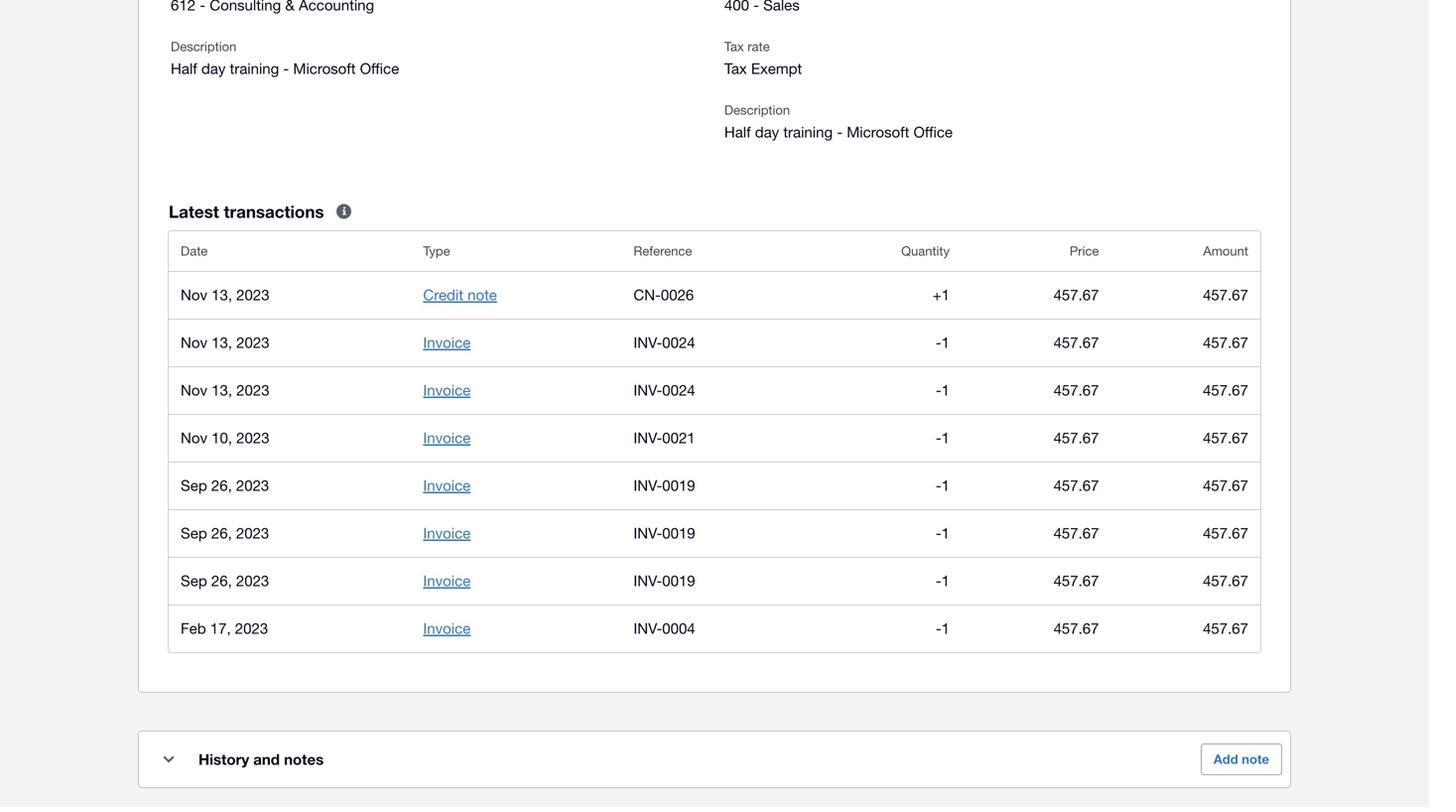 Task type: locate. For each thing, give the bounding box(es) containing it.
6 1 from the top
[[942, 572, 950, 589]]

training
[[230, 60, 279, 77], [784, 123, 833, 140]]

1 sep 26, 2023 from the top
[[181, 477, 269, 494]]

1 vertical spatial note
[[1242, 752, 1270, 767]]

- for 7th invoice link from the bottom of the list of transactions element
[[936, 334, 942, 351]]

0021
[[662, 429, 696, 446]]

2 13, from the top
[[212, 334, 232, 351]]

3 nov 13, 2023 from the top
[[181, 381, 270, 399]]

0 vertical spatial inv-0024
[[634, 334, 696, 351]]

note inside list of transactions element
[[468, 286, 497, 303]]

0 vertical spatial nov 13, 2023
[[181, 286, 270, 303]]

7 invoice from the top
[[423, 620, 471, 637]]

3 invoice from the top
[[423, 429, 471, 446]]

nov 13, 2023
[[181, 286, 270, 303], [181, 334, 270, 351], [181, 381, 270, 399]]

1 vertical spatial inv-0024
[[634, 381, 696, 399]]

26,
[[211, 477, 232, 494], [211, 524, 232, 542], [211, 572, 232, 589]]

0024 down 0026
[[662, 334, 696, 351]]

3 invoice link from the top
[[423, 429, 471, 446]]

2023
[[236, 286, 270, 303], [236, 334, 270, 351], [236, 381, 270, 399], [236, 429, 270, 446], [236, 477, 269, 494], [236, 524, 269, 542], [236, 572, 269, 589], [235, 620, 268, 637]]

3 sep 26, 2023 from the top
[[181, 572, 269, 589]]

0024 for 2nd invoice link
[[662, 381, 696, 399]]

and
[[253, 751, 280, 768]]

1 for 1st invoice link from the bottom of the list of transactions element
[[942, 620, 950, 637]]

1 vertical spatial description
[[725, 102, 790, 118]]

inv- for fourth invoice link from the bottom of the list of transactions element
[[634, 477, 662, 494]]

2 1 from the top
[[942, 381, 950, 399]]

1 inv-0024 from the top
[[634, 334, 696, 351]]

1 vertical spatial 13,
[[212, 334, 232, 351]]

0 vertical spatial training
[[230, 60, 279, 77]]

date
[[181, 243, 208, 259]]

1 0019 from the top
[[662, 477, 696, 494]]

inv- for 7th invoice link from the bottom of the list of transactions element
[[634, 334, 662, 351]]

3 -1 from the top
[[936, 429, 950, 446]]

1 inv- from the top
[[634, 334, 662, 351]]

0 horizontal spatial description half day training - microsoft office
[[171, 39, 399, 77]]

note for add note
[[1242, 752, 1270, 767]]

1 horizontal spatial description half day training - microsoft office
[[725, 102, 953, 140]]

0 vertical spatial sep 26, 2023
[[181, 477, 269, 494]]

6 inv- from the top
[[634, 572, 662, 589]]

0 vertical spatial half
[[171, 60, 197, 77]]

1 for 7th invoice link from the bottom of the list of transactions element
[[942, 334, 950, 351]]

1 sep from the top
[[181, 477, 207, 494]]

nov 13, 2023 for credit note link
[[181, 286, 270, 303]]

type
[[423, 243, 450, 259]]

1 horizontal spatial office
[[914, 123, 953, 140]]

0 vertical spatial office
[[360, 60, 399, 77]]

2 sep from the top
[[181, 524, 207, 542]]

2 inv-0019 from the top
[[634, 524, 696, 542]]

13,
[[212, 286, 232, 303], [212, 334, 232, 351], [212, 381, 232, 399]]

1 vertical spatial 26,
[[211, 524, 232, 542]]

invoice for second invoice link from the bottom of the list of transactions element
[[423, 572, 471, 589]]

5 invoice from the top
[[423, 524, 471, 542]]

toggle button
[[149, 740, 189, 779]]

1 nov 13, 2023 from the top
[[181, 286, 270, 303]]

sep
[[181, 477, 207, 494], [181, 524, 207, 542], [181, 572, 207, 589]]

1 vertical spatial training
[[784, 123, 833, 140]]

0 vertical spatial sep
[[181, 477, 207, 494]]

price
[[1070, 243, 1100, 259]]

inv- for 5th invoice link from the top
[[634, 524, 662, 542]]

1 horizontal spatial day
[[755, 123, 780, 140]]

tax left rate at the right top
[[725, 39, 744, 54]]

invoice link
[[423, 334, 471, 351], [423, 381, 471, 399], [423, 429, 471, 446], [423, 477, 471, 494], [423, 524, 471, 542], [423, 572, 471, 589], [423, 620, 471, 637]]

3 13, from the top
[[212, 381, 232, 399]]

0019
[[662, 477, 696, 494], [662, 524, 696, 542], [662, 572, 696, 589]]

1 1 from the top
[[942, 334, 950, 351]]

7 invoice link from the top
[[423, 620, 471, 637]]

credit note link
[[423, 286, 497, 303]]

2 vertical spatial nov 13, 2023
[[181, 381, 270, 399]]

6 invoice link from the top
[[423, 572, 471, 589]]

inv-
[[634, 334, 662, 351], [634, 381, 662, 399], [634, 429, 662, 446], [634, 477, 662, 494], [634, 524, 662, 542], [634, 572, 662, 589], [634, 620, 662, 637]]

1 vertical spatial tax
[[725, 60, 747, 77]]

0 vertical spatial description half day training - microsoft office
[[171, 39, 399, 77]]

1 vertical spatial half
[[725, 123, 751, 140]]

sep for 5th invoice link from the top
[[181, 524, 207, 542]]

4 1 from the top
[[942, 477, 950, 494]]

- for 2nd invoice link
[[936, 381, 942, 399]]

2 inv- from the top
[[634, 381, 662, 399]]

description half day training - microsoft office
[[171, 39, 399, 77], [725, 102, 953, 140]]

0 vertical spatial tax
[[725, 39, 744, 54]]

inv-0024
[[634, 334, 696, 351], [634, 381, 696, 399]]

26, for 5th invoice link from the top
[[211, 524, 232, 542]]

office
[[360, 60, 399, 77], [914, 123, 953, 140]]

1 vertical spatial 0019
[[662, 524, 696, 542]]

add note button
[[1201, 744, 1283, 775]]

0 horizontal spatial note
[[468, 286, 497, 303]]

list of transactions element
[[169, 231, 1261, 652]]

nov 13, 2023 for 2nd invoice link
[[181, 381, 270, 399]]

note right add
[[1242, 752, 1270, 767]]

nov for 2nd invoice link
[[181, 381, 207, 399]]

2 0024 from the top
[[662, 381, 696, 399]]

0 vertical spatial note
[[468, 286, 497, 303]]

0024
[[662, 334, 696, 351], [662, 381, 696, 399]]

3 nov from the top
[[181, 381, 207, 399]]

invoice
[[423, 334, 471, 351], [423, 381, 471, 399], [423, 429, 471, 446], [423, 477, 471, 494], [423, 524, 471, 542], [423, 572, 471, 589], [423, 620, 471, 637]]

quantity
[[902, 243, 950, 259]]

1 inv-0019 from the top
[[634, 477, 696, 494]]

2 0019 from the top
[[662, 524, 696, 542]]

1 horizontal spatial note
[[1242, 752, 1270, 767]]

3 0019 from the top
[[662, 572, 696, 589]]

1 vertical spatial inv-0019
[[634, 524, 696, 542]]

3 sep from the top
[[181, 572, 207, 589]]

inv-0024 down cn-0026 on the left
[[634, 334, 696, 351]]

-
[[283, 60, 289, 77], [837, 123, 843, 140], [936, 334, 942, 351], [936, 381, 942, 399], [936, 429, 942, 446], [936, 477, 942, 494], [936, 524, 942, 542], [936, 572, 942, 589], [936, 620, 942, 637]]

1 vertical spatial 0024
[[662, 381, 696, 399]]

457.67
[[1054, 286, 1100, 303], [1203, 286, 1249, 303], [1054, 334, 1100, 351], [1203, 334, 1249, 351], [1054, 381, 1100, 399], [1203, 381, 1249, 399], [1054, 429, 1100, 446], [1203, 429, 1249, 446], [1054, 477, 1100, 494], [1203, 477, 1249, 494], [1054, 524, 1100, 542], [1203, 524, 1249, 542], [1054, 572, 1100, 589], [1203, 572, 1249, 589], [1054, 620, 1100, 637], [1203, 620, 1249, 637]]

2 invoice from the top
[[423, 381, 471, 399]]

2 nov from the top
[[181, 334, 207, 351]]

cn-0026
[[634, 286, 694, 303]]

4 invoice link from the top
[[423, 477, 471, 494]]

0 vertical spatial 13,
[[212, 286, 232, 303]]

7 1 from the top
[[942, 620, 950, 637]]

4 nov from the top
[[181, 429, 207, 446]]

nov
[[181, 286, 207, 303], [181, 334, 207, 351], [181, 381, 207, 399], [181, 429, 207, 446]]

credit
[[423, 286, 464, 303]]

half
[[171, 60, 197, 77], [725, 123, 751, 140]]

0 vertical spatial 26,
[[211, 477, 232, 494]]

0019 for fourth invoice link from the bottom of the list of transactions element
[[662, 477, 696, 494]]

0 vertical spatial description
[[171, 39, 237, 54]]

2 vertical spatial 0019
[[662, 572, 696, 589]]

-1
[[936, 334, 950, 351], [936, 381, 950, 399], [936, 429, 950, 446], [936, 477, 950, 494], [936, 524, 950, 542], [936, 572, 950, 589], [936, 620, 950, 637]]

13, for 7th invoice link from the bottom of the list of transactions element
[[212, 334, 232, 351]]

3 1 from the top
[[942, 429, 950, 446]]

1 horizontal spatial training
[[784, 123, 833, 140]]

2 sep 26, 2023 from the top
[[181, 524, 269, 542]]

1 tax from the top
[[725, 39, 744, 54]]

1 vertical spatial day
[[755, 123, 780, 140]]

2023 for fourth invoice link from the bottom of the list of transactions element
[[236, 477, 269, 494]]

nov for 7th invoice link from the bottom of the list of transactions element
[[181, 334, 207, 351]]

sep 26, 2023
[[181, 477, 269, 494], [181, 524, 269, 542], [181, 572, 269, 589]]

reference
[[634, 243, 692, 259]]

5 inv- from the top
[[634, 524, 662, 542]]

2 vertical spatial sep
[[181, 572, 207, 589]]

1 26, from the top
[[211, 477, 232, 494]]

notes
[[284, 751, 324, 768]]

- for 1st invoice link from the bottom of the list of transactions element
[[936, 620, 942, 637]]

note inside button
[[1242, 752, 1270, 767]]

0 vertical spatial 0024
[[662, 334, 696, 351]]

sep 26, 2023 for 5th invoice link from the top
[[181, 524, 269, 542]]

2023 for credit note link
[[236, 286, 270, 303]]

invoice for fifth invoice link from the bottom
[[423, 429, 471, 446]]

10,
[[212, 429, 232, 446]]

1 invoice from the top
[[423, 334, 471, 351]]

1
[[942, 334, 950, 351], [942, 381, 950, 399], [942, 429, 950, 446], [942, 477, 950, 494], [942, 524, 950, 542], [942, 572, 950, 589], [942, 620, 950, 637]]

microsoft
[[293, 60, 356, 77], [847, 123, 910, 140]]

1 vertical spatial sep
[[181, 524, 207, 542]]

2 nov 13, 2023 from the top
[[181, 334, 270, 351]]

6 invoice from the top
[[423, 572, 471, 589]]

1 vertical spatial nov 13, 2023
[[181, 334, 270, 351]]

note
[[468, 286, 497, 303], [1242, 752, 1270, 767]]

2 vertical spatial sep 26, 2023
[[181, 572, 269, 589]]

0 horizontal spatial microsoft
[[293, 60, 356, 77]]

day
[[201, 60, 226, 77], [755, 123, 780, 140]]

1 vertical spatial sep 26, 2023
[[181, 524, 269, 542]]

2023 for 2nd invoice link
[[236, 381, 270, 399]]

0026
[[661, 286, 694, 303]]

tax left the exempt
[[725, 60, 747, 77]]

2 26, from the top
[[211, 524, 232, 542]]

2 inv-0024 from the top
[[634, 381, 696, 399]]

nov 13, 2023 for 7th invoice link from the bottom of the list of transactions element
[[181, 334, 270, 351]]

5 1 from the top
[[942, 524, 950, 542]]

0 horizontal spatial day
[[201, 60, 226, 77]]

tax
[[725, 39, 744, 54], [725, 60, 747, 77]]

2 vertical spatial 13,
[[212, 381, 232, 399]]

feb
[[181, 620, 206, 637]]

1 0024 from the top
[[662, 334, 696, 351]]

add note
[[1214, 752, 1270, 767]]

2 vertical spatial 26,
[[211, 572, 232, 589]]

4 -1 from the top
[[936, 477, 950, 494]]

nov 10, 2023
[[181, 429, 270, 446]]

invoice for 7th invoice link from the bottom of the list of transactions element
[[423, 334, 471, 351]]

2 tax from the top
[[725, 60, 747, 77]]

- for 5th invoice link from the top
[[936, 524, 942, 542]]

2 invoice link from the top
[[423, 381, 471, 399]]

cn-
[[634, 286, 661, 303]]

1 vertical spatial description half day training - microsoft office
[[725, 102, 953, 140]]

inv-0019
[[634, 477, 696, 494], [634, 524, 696, 542], [634, 572, 696, 589]]

0 vertical spatial 0019
[[662, 477, 696, 494]]

note right credit
[[468, 286, 497, 303]]

note for credit note
[[468, 286, 497, 303]]

inv-0024 up inv-0021
[[634, 381, 696, 399]]

1 for fifth invoice link from the bottom
[[942, 429, 950, 446]]

inv- for second invoice link from the bottom of the list of transactions element
[[634, 572, 662, 589]]

7 inv- from the top
[[634, 620, 662, 637]]

inv- for 2nd invoice link
[[634, 381, 662, 399]]

1 vertical spatial microsoft
[[847, 123, 910, 140]]

invoice for 2nd invoice link
[[423, 381, 471, 399]]

0 vertical spatial day
[[201, 60, 226, 77]]

0 horizontal spatial description
[[171, 39, 237, 54]]

0024 up "0021" on the left of the page
[[662, 381, 696, 399]]

amount
[[1204, 243, 1249, 259]]

1 13, from the top
[[212, 286, 232, 303]]

3 inv- from the top
[[634, 429, 662, 446]]

1 for fourth invoice link from the bottom of the list of transactions element
[[942, 477, 950, 494]]

1 nov from the top
[[181, 286, 207, 303]]

3 26, from the top
[[211, 572, 232, 589]]

4 inv- from the top
[[634, 477, 662, 494]]

2 vertical spatial inv-0019
[[634, 572, 696, 589]]

invoice for 1st invoice link from the bottom of the list of transactions element
[[423, 620, 471, 637]]

description
[[171, 39, 237, 54], [725, 102, 790, 118]]

5 invoice link from the top
[[423, 524, 471, 542]]

0 vertical spatial inv-0019
[[634, 477, 696, 494]]

4 invoice from the top
[[423, 477, 471, 494]]

0 vertical spatial microsoft
[[293, 60, 356, 77]]



Task type: vqa. For each thing, say whether or not it's contained in the screenshot.
on to the middle
no



Task type: describe. For each thing, give the bounding box(es) containing it.
inv-0024 for 2nd invoice link
[[634, 381, 696, 399]]

5 -1 from the top
[[936, 524, 950, 542]]

transactions
[[224, 202, 324, 221]]

latest
[[169, 202, 219, 221]]

1 for second invoice link from the bottom of the list of transactions element
[[942, 572, 950, 589]]

0004
[[662, 620, 696, 637]]

history and notes
[[199, 751, 324, 768]]

invoice for 5th invoice link from the top
[[423, 524, 471, 542]]

1 -1 from the top
[[936, 334, 950, 351]]

0024 for 7th invoice link from the bottom of the list of transactions element
[[662, 334, 696, 351]]

tax rate tax exempt
[[725, 39, 802, 77]]

2 -1 from the top
[[936, 381, 950, 399]]

0019 for 5th invoice link from the top
[[662, 524, 696, 542]]

0 horizontal spatial training
[[230, 60, 279, 77]]

nov for credit note link
[[181, 286, 207, 303]]

rate
[[748, 39, 770, 54]]

1 horizontal spatial half
[[725, 123, 751, 140]]

+1
[[933, 286, 950, 303]]

0 horizontal spatial half
[[171, 60, 197, 77]]

sep for second invoice link from the bottom of the list of transactions element
[[181, 572, 207, 589]]

2023 for fifth invoice link from the bottom
[[236, 429, 270, 446]]

1 vertical spatial office
[[914, 123, 953, 140]]

inv- for 1st invoice link from the bottom of the list of transactions element
[[634, 620, 662, 637]]

13, for 2nd invoice link
[[212, 381, 232, 399]]

latest transactions
[[169, 202, 324, 221]]

3 inv-0019 from the top
[[634, 572, 696, 589]]

1 for 2nd invoice link
[[942, 381, 950, 399]]

7 -1 from the top
[[936, 620, 950, 637]]

1 horizontal spatial description
[[725, 102, 790, 118]]

1 invoice link from the top
[[423, 334, 471, 351]]

add
[[1214, 752, 1239, 767]]

invoice for fourth invoice link from the bottom of the list of transactions element
[[423, 477, 471, 494]]

1 horizontal spatial microsoft
[[847, 123, 910, 140]]

13, for credit note link
[[212, 286, 232, 303]]

- for fifth invoice link from the bottom
[[936, 429, 942, 446]]

feb 17, 2023
[[181, 620, 268, 637]]

toggle image
[[163, 756, 174, 763]]

sep for fourth invoice link from the bottom of the list of transactions element
[[181, 477, 207, 494]]

0 horizontal spatial office
[[360, 60, 399, 77]]

2023 for 1st invoice link from the bottom of the list of transactions element
[[235, 620, 268, 637]]

exempt
[[751, 60, 802, 77]]

sep 26, 2023 for second invoice link from the bottom of the list of transactions element
[[181, 572, 269, 589]]

- for fourth invoice link from the bottom of the list of transactions element
[[936, 477, 942, 494]]

0019 for second invoice link from the bottom of the list of transactions element
[[662, 572, 696, 589]]

17,
[[210, 620, 231, 637]]

2023 for 5th invoice link from the top
[[236, 524, 269, 542]]

credit note
[[423, 286, 497, 303]]

inv-0021
[[634, 429, 696, 446]]

inv-0004
[[634, 620, 696, 637]]

26, for fourth invoice link from the bottom of the list of transactions element
[[211, 477, 232, 494]]

6 -1 from the top
[[936, 572, 950, 589]]

1 for 5th invoice link from the top
[[942, 524, 950, 542]]

- for second invoice link from the bottom of the list of transactions element
[[936, 572, 942, 589]]

nov for fifth invoice link from the bottom
[[181, 429, 207, 446]]

sep 26, 2023 for fourth invoice link from the bottom of the list of transactions element
[[181, 477, 269, 494]]

26, for second invoice link from the bottom of the list of transactions element
[[211, 572, 232, 589]]

inv-0024 for 7th invoice link from the bottom of the list of transactions element
[[634, 334, 696, 351]]

2023 for 7th invoice link from the bottom of the list of transactions element
[[236, 334, 270, 351]]

history
[[199, 751, 249, 768]]

2023 for second invoice link from the bottom of the list of transactions element
[[236, 572, 269, 589]]

more info image
[[324, 192, 364, 231]]

inv- for fifth invoice link from the bottom
[[634, 429, 662, 446]]



